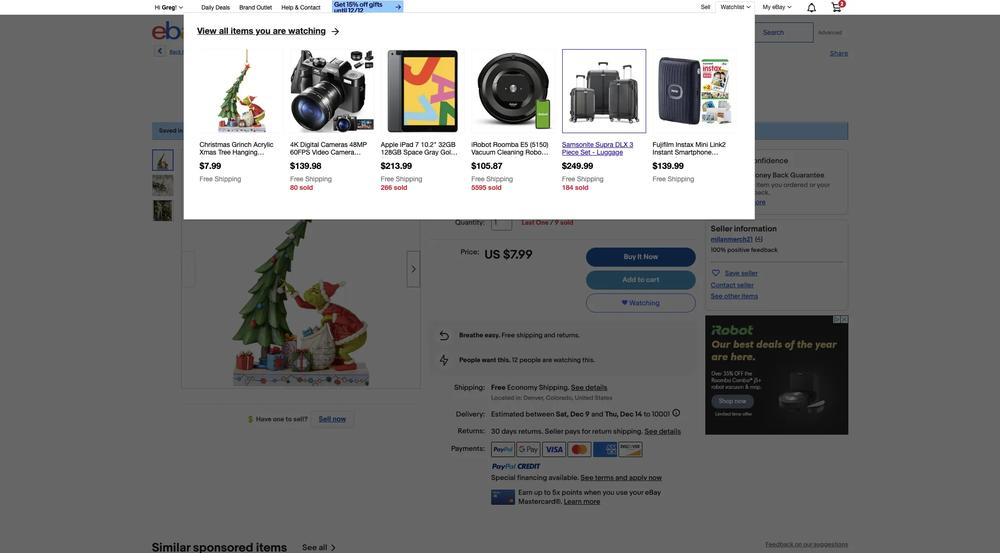 Task type: describe. For each thing, give the bounding box(es) containing it.
bundle
[[653, 164, 674, 172]]

10.2"
[[421, 141, 437, 149]]

price:
[[461, 248, 480, 257]]

view all items you are watching link
[[197, 25, 339, 36]]

christmas grinch acrylic xmas tree hanging ornaments decoration flat 2d image
[[218, 50, 266, 133]]

1 vertical spatial $7.99
[[503, 248, 533, 263]]

hi greg !
[[155, 4, 177, 11]]

0 horizontal spatial advertisement region
[[327, 70, 674, 113]]

christmas grinch acrylic xmas tree hanging ornaments decoration flat 2d inside account navigation
[[200, 141, 274, 172]]

details inside free economy shipping . see details located in: denver, colorado, united states
[[586, 383, 608, 392]]

1 this. from the left
[[498, 356, 511, 364]]

ebay inside account navigation
[[773, 4, 786, 11]]

sold right /
[[561, 219, 574, 227]]

brand
[[240, 4, 255, 11]]

roomba
[[493, 141, 519, 149]]

with details__icon image for ebay money back guarantee
[[713, 182, 725, 194]]

shipping for $105.87
[[487, 175, 513, 183]]

app
[[311, 156, 324, 164]]

watching inside account navigation
[[289, 25, 326, 36]]

1 vertical spatial more
[[584, 497, 601, 506]]

american express image
[[594, 442, 617, 457]]

grinch inside account navigation
[[232, 141, 252, 149]]

payments:
[[452, 444, 485, 453]]

earn
[[519, 488, 533, 497]]

1 horizontal spatial details
[[660, 427, 682, 436]]

confidence
[[749, 157, 789, 166]]

last item available
[[438, 180, 495, 189]]

see terms and apply now link
[[581, 473, 662, 482]]

banner containing view all items you are watching
[[0, 0, 1001, 553]]

- inside apple ipad 7 10.2" 32gb 128gb space gray gold silver wifi or cellular - good
[[446, 156, 449, 164]]

flat inside account navigation
[[200, 164, 211, 172]]

returns
[[519, 427, 542, 436]]

contact seller see other items
[[711, 281, 759, 300]]

and for sat,
[[592, 410, 604, 419]]

daily deals
[[202, 4, 230, 11]]

0 vertical spatial shipping
[[517, 331, 543, 339]]

$213.99 free shipping 266 sold
[[381, 161, 423, 192]]

listed
[[222, 49, 236, 55]]

free inside the '$139.98 free shipping 80 sold'
[[290, 175, 304, 183]]

saved in your watchlist | remove
[[159, 127, 248, 135]]

2 horizontal spatial ornaments
[[429, 163, 486, 176]]

!
[[175, 4, 177, 11]]

people want this. 12 people are watching this.
[[460, 356, 595, 364]]

seasonal
[[338, 49, 359, 55]]

to right one
[[286, 415, 292, 423]]

christmas grinch acrylic xmas tree hanging ornaments decoration flat 2d - picture 1 of 3 image
[[232, 149, 370, 387]]

0 horizontal spatial see details link
[[572, 383, 608, 392]]

use
[[617, 488, 628, 497]]

last for last item available
[[438, 180, 451, 189]]

people
[[520, 356, 541, 364]]

0 vertical spatial learn more link
[[732, 198, 766, 206]]

1 horizontal spatial acrylic
[[522, 149, 559, 163]]

digital
[[300, 141, 319, 149]]

1 vertical spatial in
[[178, 127, 183, 135]]

or inside apple ipad 7 10.2" 32gb 128gb space gray gold silver wifi or cellular - good
[[414, 156, 420, 164]]

32gb
[[439, 141, 456, 149]]

items inside contact seller see other items
[[742, 292, 759, 300]]

outlet
[[257, 4, 272, 11]]

contact inside contact seller see other items
[[711, 281, 736, 289]]

seller for save
[[742, 269, 759, 277]]

category:
[[242, 49, 265, 55]]

4k digital cameras 48mp 60fps video camera wifi & app control for photography
[[290, 141, 367, 172]]

contact seller link
[[711, 281, 754, 289]]

special financing available. see terms and apply now
[[492, 473, 662, 482]]

sell now link
[[308, 411, 355, 428]]

irobot roomba e5 (5150) vacuum cleaning robot manufacturer certified refurbished image
[[472, 53, 555, 130]]

account navigation
[[0, 0, 1001, 553]]

save
[[726, 269, 740, 277]]

sell for sell now
[[319, 415, 331, 424]]

2 horizontal spatial .
[[642, 427, 644, 436]]

48mp
[[350, 141, 367, 149]]

1 horizontal spatial see details link
[[645, 427, 682, 436]]

Quantity: text field
[[492, 215, 513, 231]]

fujifilm
[[653, 141, 674, 149]]

with details__icon image for people want this.
[[440, 355, 449, 366]]

ebay inside ebay money back guarantee get the item you ordered or your money back. learn more
[[732, 171, 748, 180]]

free economy shipping . see details located in: denver, colorado, united states
[[492, 383, 613, 402]]

seller for contact
[[738, 281, 754, 289]]

1 horizontal spatial xmas
[[561, 149, 590, 163]]

1 vertical spatial learn
[[564, 497, 582, 506]]

space inside apple ipad 7 10.2" 32gb 128gb space gray gold silver wifi or cellular - good
[[404, 149, 423, 156]]

- inside samsonite supra dlx 3 piece set - luggage $249.99 free shipping 184 sold
[[593, 149, 595, 156]]

save seller button
[[711, 267, 759, 278]]

& for seasonal
[[333, 49, 336, 55]]

& inside 4k digital cameras 48mp 60fps video camera wifi & app control for photography
[[305, 156, 310, 164]]

buy it now
[[624, 252, 658, 262]]

available
[[467, 180, 495, 189]]

see all link
[[303, 541, 337, 553]]

smartphone
[[675, 149, 712, 156]]

buy it now link
[[587, 248, 696, 267]]

certified
[[513, 156, 539, 164]]

1 vertical spatial advertisement region
[[706, 315, 849, 435]]

now
[[644, 252, 658, 262]]

master card image
[[568, 442, 592, 457]]

my ebay link
[[758, 1, 796, 13]]

are inside account navigation
[[273, 25, 286, 36]]

1 vertical spatial watchlist
[[198, 127, 224, 135]]

money
[[750, 171, 772, 180]]

or inside ebay money back guarantee get the item you ordered or your money back. learn more
[[810, 181, 816, 189]]

1 horizontal spatial 2d
[[570, 163, 585, 176]]

1 vertical spatial seller
[[545, 427, 564, 436]]

space inside fujifilm instax mini link2 instant smartphone printer space blue bundle
[[675, 156, 694, 164]]

picture 3 of 3 image
[[152, 200, 173, 221]]

1 vertical spatial shipping
[[614, 427, 642, 436]]

returns:
[[458, 426, 485, 436]]

1 horizontal spatial grinch
[[485, 149, 519, 163]]

daily
[[202, 4, 214, 11]]

your inside earn up to 5x points when you use your ebay mastercard®.
[[630, 488, 644, 497]]

economy
[[508, 383, 538, 392]]

estimated
[[492, 410, 525, 419]]

daily deals link
[[202, 3, 230, 13]]

holiday & seasonal décor link
[[314, 49, 374, 55]]

/
[[550, 219, 554, 227]]

$7.99 inside the $7.99 free shipping
[[200, 161, 221, 171]]

5x
[[553, 488, 561, 497]]

ebay money back guarantee get the item you ordered or your money back. learn more
[[732, 171, 831, 206]]

see inside contact seller see other items
[[711, 292, 723, 300]]

instant
[[653, 149, 674, 156]]

samsonite supra dlx 3 piece set - luggage image
[[563, 50, 646, 133]]

wifi inside 4k digital cameras 48mp 60fps video camera wifi & app control for photography
[[290, 156, 303, 164]]

when
[[584, 488, 602, 497]]

. for shipping
[[568, 383, 570, 392]]

1 horizontal spatial christmas grinch acrylic xmas tree hanging ornaments decoration flat 2d
[[429, 149, 661, 176]]

to inside earn up to 5x points when you use your ebay mastercard®.
[[545, 488, 551, 497]]

4k
[[290, 141, 299, 149]]

mastercard®.
[[519, 497, 563, 506]]

fujifilm instax mini link2 instant smartphone printer space blue bundle image
[[654, 50, 737, 133]]

1 vertical spatial christmas
[[429, 149, 482, 163]]

christmas inside account navigation
[[200, 141, 230, 149]]

view all items you are watching
[[197, 25, 326, 36]]

hi
[[155, 4, 160, 11]]

suggestions
[[814, 541, 849, 548]]

you inside ebay money back guarantee get the item you ordered or your money back. learn more
[[772, 181, 783, 189]]

help & contact
[[282, 4, 321, 11]]

paypal image
[[492, 442, 515, 457]]

irobot roomba e5 (5150) vacuum cleaning robot manufacturer certified refurbished
[[472, 141, 549, 172]]

up
[[535, 488, 543, 497]]

0 horizontal spatial watchlist link
[[198, 127, 224, 135]]

breathe easy. free shipping and returns.
[[460, 331, 580, 339]]

seller inside seller information milanmerch21 ( 4 ) 100% positive feedback
[[711, 224, 733, 234]]

vacuum
[[472, 149, 496, 156]]

dlx
[[616, 141, 628, 149]]

contact inside help & contact link
[[300, 4, 321, 11]]

free inside samsonite supra dlx 3 piece set - luggage $249.99 free shipping 184 sold
[[563, 175, 576, 183]]

see other items link
[[711, 292, 759, 300]]

1 horizontal spatial hanging
[[618, 149, 661, 163]]

$139.98
[[290, 161, 322, 171]]

free inside free economy shipping . see details located in: denver, colorado, united states
[[492, 383, 506, 392]]

ornaments inside account navigation
[[200, 156, 233, 164]]

back inside ebay money back guarantee get the item you ordered or your money back. learn more
[[773, 171, 789, 180]]

2
[[841, 1, 844, 7]]

united
[[575, 394, 594, 402]]

view all items you are watching element
[[197, 25, 326, 36]]

sold inside samsonite supra dlx 3 piece set - luggage $249.99 free shipping 184 sold
[[576, 183, 589, 192]]

tree inside account navigation
[[218, 149, 231, 156]]

1 horizontal spatial for
[[582, 427, 591, 436]]

our
[[804, 541, 813, 548]]

cellular
[[422, 156, 445, 164]]

1 horizontal spatial are
[[543, 356, 553, 364]]

30 days returns . seller pays for return shipping . see details
[[492, 427, 682, 436]]

5595
[[472, 183, 487, 192]]

guarantee
[[791, 171, 825, 180]]

to left home
[[182, 49, 187, 55]]

camera
[[331, 149, 354, 156]]

greg
[[162, 4, 175, 11]]

| listed in category:
[[218, 49, 265, 55]]

blue
[[696, 156, 709, 164]]



Task type: vqa. For each thing, say whether or not it's contained in the screenshot.
Sign
no



Task type: locate. For each thing, give the bounding box(es) containing it.
184
[[563, 183, 574, 192]]

with details__icon image for breathe easy.
[[440, 331, 449, 340]]

items right other
[[742, 292, 759, 300]]

wifi down ipad at the top left
[[399, 156, 412, 164]]

1 horizontal spatial watching
[[554, 356, 581, 364]]

quantity:
[[455, 218, 485, 227]]

dollar sign image
[[249, 416, 256, 423]]

watchlist link left the remove button
[[198, 127, 224, 135]]

free inside $139.99 free shipping
[[653, 175, 666, 183]]

ebay down apply
[[646, 488, 661, 497]]

advanced
[[819, 30, 843, 35]]

2 horizontal spatial ebay
[[773, 4, 786, 11]]

& inside help & contact link
[[295, 4, 299, 11]]

free up 80
[[290, 175, 304, 183]]

and up use
[[616, 473, 628, 482]]

returns.
[[557, 331, 580, 339]]

google pay image
[[517, 442, 541, 457]]

to left cart
[[638, 275, 645, 284]]

2 horizontal spatial and
[[616, 473, 628, 482]]

1 vertical spatial and
[[592, 410, 604, 419]]

last
[[438, 180, 451, 189], [522, 219, 535, 227]]

. down 14
[[642, 427, 644, 436]]

flat up 184
[[549, 163, 568, 176]]

)
[[762, 235, 763, 243]]

feedback on our suggestions link
[[766, 541, 849, 548]]

my
[[763, 4, 771, 11]]

all for view
[[219, 25, 229, 36]]

sat,
[[556, 410, 569, 419]]

1 horizontal spatial shipping
[[614, 427, 642, 436]]

in right the saved at the left of the page
[[178, 127, 183, 135]]

shipping up the discover image
[[614, 427, 642, 436]]

for right pays
[[582, 427, 591, 436]]

and left thu,
[[592, 410, 604, 419]]

back left home
[[170, 49, 181, 55]]

free up 5595
[[472, 175, 485, 183]]

christmas down saved in your watchlist | remove
[[200, 141, 230, 149]]

free up 184
[[563, 175, 576, 183]]

1 vertical spatial 9
[[586, 410, 590, 419]]

sold right "266"
[[394, 183, 408, 192]]

See all text field
[[303, 543, 327, 553]]

1 vertical spatial |
[[226, 127, 227, 135]]

& right holiday
[[333, 49, 336, 55]]

brand outlet link
[[240, 3, 272, 13]]

get
[[732, 181, 744, 189]]

1 horizontal spatial items
[[742, 292, 759, 300]]

266
[[381, 183, 392, 192]]

are right people
[[543, 356, 553, 364]]

& right home at the left top of the page
[[283, 49, 287, 55]]

discover image
[[619, 442, 643, 457]]

-
[[593, 149, 595, 156], [446, 156, 449, 164]]

watching button
[[587, 294, 696, 313]]

free up "266"
[[381, 175, 394, 183]]

seller inside contact seller see other items
[[738, 281, 754, 289]]

thu,
[[605, 410, 619, 419]]

sold for $105.87
[[489, 183, 502, 192]]

free right "easy."
[[502, 331, 515, 339]]

(5150)
[[530, 141, 549, 149]]

all for see
[[319, 543, 327, 553]]

0 horizontal spatial dec
[[571, 410, 584, 419]]

hanging inside account navigation
[[233, 149, 258, 156]]

dec right sat,
[[571, 410, 584, 419]]

link2
[[710, 141, 726, 149]]

0 horizontal spatial and
[[544, 331, 556, 339]]

0 horizontal spatial you
[[256, 25, 271, 36]]

earn up to 5x points when you use your ebay mastercard®.
[[519, 488, 661, 506]]

gold
[[441, 149, 455, 156]]

sold for $213.99
[[394, 183, 408, 192]]

1 horizontal spatial decoration
[[489, 163, 547, 176]]

1 vertical spatial seller
[[738, 281, 754, 289]]

page
[[203, 49, 214, 55]]

denver,
[[524, 394, 545, 402]]

- right cellular
[[446, 156, 449, 164]]

information
[[735, 224, 777, 234]]

| left the remove button
[[226, 127, 227, 135]]

0 horizontal spatial learn
[[564, 497, 582, 506]]

1 vertical spatial you
[[772, 181, 783, 189]]

saved
[[159, 127, 177, 135]]

1 horizontal spatial you
[[603, 488, 615, 497]]

now inside sell now link
[[333, 415, 346, 424]]

acrylic inside account navigation
[[254, 141, 274, 149]]

0 vertical spatial all
[[219, 25, 229, 36]]

robot
[[526, 149, 544, 156]]

the
[[745, 181, 755, 189]]

us $7.99
[[485, 248, 533, 263]]

0 horizontal spatial more
[[584, 497, 601, 506]]

xmas down samsonite
[[561, 149, 590, 163]]

paypal credit image
[[492, 463, 541, 470]]

1 vertical spatial for
[[582, 427, 591, 436]]

dec
[[571, 410, 584, 419], [621, 410, 634, 419]]

see details link up united
[[572, 383, 608, 392]]

3
[[630, 141, 634, 149]]

1 horizontal spatial watchlist
[[721, 4, 745, 11]]

located
[[492, 394, 515, 402]]

0 vertical spatial seller
[[711, 224, 733, 234]]

banner
[[0, 0, 1001, 553]]

see inside free economy shipping . see details located in: denver, colorado, united states
[[572, 383, 584, 392]]

None submit
[[734, 22, 814, 42]]

0 horizontal spatial ebay
[[646, 488, 661, 497]]

you inside earn up to 5x points when you use your ebay mastercard®.
[[603, 488, 615, 497]]

add to cart link
[[587, 271, 696, 290]]

with details__icon image
[[713, 182, 725, 194], [440, 331, 449, 340], [440, 355, 449, 366]]

back.
[[754, 189, 771, 197]]

xmas down saved in your watchlist | remove
[[200, 149, 216, 156]]

4k digital cameras 48mp 60fps video camera wifi & app control for photography image
[[291, 50, 374, 132]]

acrylic down (5150)
[[522, 149, 559, 163]]

visa image
[[543, 442, 566, 457]]

to right 14
[[644, 410, 651, 419]]

learn right 5x
[[564, 497, 582, 506]]

1 horizontal spatial learn
[[732, 198, 749, 206]]

ebay inside earn up to 5x points when you use your ebay mastercard®.
[[646, 488, 661, 497]]

free inside $105.87 free shipping 5595 sold
[[472, 175, 485, 183]]

back to home page
[[170, 49, 214, 55]]

& left app
[[305, 156, 310, 164]]

decoration
[[235, 156, 267, 164], [489, 163, 547, 176]]

with details__icon image left people
[[440, 355, 449, 366]]

1 vertical spatial contact
[[711, 281, 736, 289]]

back up ordered
[[773, 171, 789, 180]]

0 horizontal spatial |
[[218, 49, 219, 55]]

2 vertical spatial ebay
[[646, 488, 661, 497]]

all inside "link"
[[319, 543, 327, 553]]

your down guarantee
[[818, 181, 831, 189]]

control
[[325, 156, 347, 164]]

advertisement region
[[327, 70, 674, 113], [706, 315, 849, 435]]

9 down united
[[586, 410, 590, 419]]

1 horizontal spatial sell
[[702, 4, 711, 10]]

free right picture 2 of 3
[[200, 175, 213, 183]]

2 link
[[826, 0, 847, 14]]

watching
[[630, 299, 660, 308]]

sold for $139.98
[[300, 183, 313, 192]]

1 horizontal spatial now
[[649, 473, 662, 482]]

| left listed
[[218, 49, 219, 55]]

1 dec from the left
[[571, 410, 584, 419]]

1 vertical spatial grinch
[[485, 149, 519, 163]]

grinch down the remove
[[232, 141, 252, 149]]

1 vertical spatial now
[[649, 473, 662, 482]]

flat
[[549, 163, 568, 176], [200, 164, 211, 172]]

have
[[256, 415, 272, 423]]

2 this. from the left
[[583, 356, 595, 364]]

learn more link
[[732, 198, 766, 206], [564, 497, 601, 506]]

seller down save seller
[[738, 281, 754, 289]]

contact right "help"
[[300, 4, 321, 11]]

0 horizontal spatial your
[[184, 127, 197, 135]]

2 wifi from the left
[[399, 156, 412, 164]]

positive
[[728, 246, 750, 254]]

0 horizontal spatial learn more link
[[564, 497, 601, 506]]

manufacturer
[[472, 156, 512, 164]]

9 right /
[[555, 219, 559, 227]]

apple ipad 7 10.2" 32gb 128gb space gray gold silver wifi or cellular - good image
[[388, 50, 459, 133]]

deals
[[216, 4, 230, 11]]

learn more
[[564, 497, 601, 506]]

and
[[544, 331, 556, 339], [592, 410, 604, 419], [616, 473, 628, 482]]

all inside account navigation
[[219, 25, 229, 36]]

shipping for $139.99
[[668, 175, 695, 183]]

0 vertical spatial 9
[[555, 219, 559, 227]]

video
[[312, 149, 329, 156]]

have one to sell?
[[256, 415, 308, 423]]

this. left 12
[[498, 356, 511, 364]]

set
[[581, 149, 591, 156]]

$7.99 right us
[[503, 248, 533, 263]]

ornaments up last item available
[[429, 163, 486, 176]]

dec left 14
[[621, 410, 634, 419]]

home & garden
[[268, 49, 305, 55]]

1 item from the left
[[452, 180, 466, 189]]

1 vertical spatial ebay
[[732, 171, 748, 180]]

ebay right my
[[773, 4, 786, 11]]

more right points
[[584, 497, 601, 506]]

your inside ebay money back guarantee get the item you ordered or your money back. learn more
[[818, 181, 831, 189]]

learn down money
[[732, 198, 749, 206]]

or down 7
[[414, 156, 420, 164]]

seller right save
[[742, 269, 759, 277]]

0 vertical spatial learn
[[732, 198, 749, 206]]

you right the back.
[[772, 181, 783, 189]]

1 horizontal spatial and
[[592, 410, 604, 419]]

or down guarantee
[[810, 181, 816, 189]]

watching
[[289, 25, 326, 36], [554, 356, 581, 364]]

0 vertical spatial seller
[[742, 269, 759, 277]]

1 horizontal spatial space
[[675, 156, 694, 164]]

financing
[[518, 473, 548, 482]]

0 horizontal spatial watching
[[289, 25, 326, 36]]

1 horizontal spatial this.
[[583, 356, 595, 364]]

0 horizontal spatial .
[[542, 427, 544, 436]]

0 horizontal spatial this.
[[498, 356, 511, 364]]

1 horizontal spatial last
[[522, 219, 535, 227]]

for inside 4k digital cameras 48mp 60fps video camera wifi & app control for photography
[[349, 156, 357, 164]]

0 horizontal spatial item
[[452, 180, 466, 189]]

watching down help & contact link
[[289, 25, 326, 36]]

0 horizontal spatial last
[[438, 180, 451, 189]]

0 vertical spatial more
[[750, 198, 766, 206]]

0 vertical spatial you
[[256, 25, 271, 36]]

see inside "link"
[[303, 543, 317, 553]]

help & contact link
[[282, 3, 321, 13]]

cameras
[[321, 141, 348, 149]]

back inside back to home page link
[[170, 49, 181, 55]]

free up located
[[492, 383, 506, 392]]

4 link
[[758, 235, 762, 243]]

items inside account navigation
[[231, 25, 254, 36]]

good
[[381, 164, 398, 172]]

cart
[[646, 275, 660, 284]]

2d inside account navigation
[[213, 164, 221, 172]]

decoration down the remove
[[235, 156, 267, 164]]

0 horizontal spatial items
[[231, 25, 254, 36]]

1 horizontal spatial watchlist link
[[716, 1, 755, 13]]

gray
[[425, 149, 439, 156]]

2d down saved in your watchlist | remove
[[213, 164, 221, 172]]

sold inside $213.99 free shipping 266 sold
[[394, 183, 408, 192]]

0 horizontal spatial 9
[[555, 219, 559, 227]]

acrylic
[[254, 141, 274, 149], [522, 149, 559, 163]]

sold
[[300, 183, 313, 192], [394, 183, 408, 192], [489, 183, 502, 192], [576, 183, 589, 192], [561, 219, 574, 227]]

0 vertical spatial watchlist
[[721, 4, 745, 11]]

1 vertical spatial your
[[818, 181, 831, 189]]

silver
[[381, 156, 398, 164]]

item down money
[[757, 181, 770, 189]]

flat down saved in your watchlist | remove
[[200, 164, 211, 172]]

more inside ebay money back guarantee get the item you ordered or your money back. learn more
[[750, 198, 766, 206]]

& for contact
[[295, 4, 299, 11]]

your right the saved at the left of the page
[[184, 127, 197, 135]]

in:
[[516, 394, 523, 402]]

details down 10001
[[660, 427, 682, 436]]

watchlist link right the sell link
[[716, 1, 755, 13]]

shipping inside $139.99 free shipping
[[668, 175, 695, 183]]

1 horizontal spatial 9
[[586, 410, 590, 419]]

pays
[[565, 427, 581, 436]]

holiday
[[314, 49, 331, 55]]

watchlist left the remove button
[[198, 127, 224, 135]]

garden
[[288, 49, 305, 55]]

ebay up "get"
[[732, 171, 748, 180]]

sold inside $105.87 free shipping 5595 sold
[[489, 183, 502, 192]]

ornaments right décor in the left of the page
[[383, 49, 409, 55]]

0 vertical spatial for
[[349, 156, 357, 164]]

last down cellular
[[438, 180, 451, 189]]

apple
[[381, 141, 398, 149]]

1 vertical spatial or
[[810, 181, 816, 189]]

share button
[[831, 49, 849, 58]]

& for garden
[[283, 49, 287, 55]]

learn more link down money
[[732, 198, 766, 206]]

. inside free economy shipping . see details located in: denver, colorado, united states
[[568, 383, 570, 392]]

are up home at the left top of the page
[[273, 25, 286, 36]]

xmas inside account navigation
[[200, 149, 216, 156]]

sold right 80
[[300, 183, 313, 192]]

sell for sell
[[702, 4, 711, 10]]

ornaments
[[383, 49, 409, 55], [200, 156, 233, 164], [429, 163, 486, 176]]

sold right 5595
[[489, 183, 502, 192]]

1 horizontal spatial flat
[[549, 163, 568, 176]]

for down 48mp in the left of the page
[[349, 156, 357, 164]]

you down outlet
[[256, 25, 271, 36]]

0 vertical spatial watching
[[289, 25, 326, 36]]

0 vertical spatial items
[[231, 25, 254, 36]]

contact up other
[[711, 281, 736, 289]]

2 vertical spatial you
[[603, 488, 615, 497]]

&
[[295, 4, 299, 11], [283, 49, 287, 55], [333, 49, 336, 55], [305, 156, 310, 164]]

terms
[[596, 473, 614, 482]]

get an extra 15% off image
[[332, 0, 404, 15]]

seller inside button
[[742, 269, 759, 277]]

0 vertical spatial last
[[438, 180, 451, 189]]

0 vertical spatial advertisement region
[[327, 70, 674, 113]]

shipping inside $213.99 free shipping 266 sold
[[396, 175, 423, 183]]

piece
[[563, 149, 579, 156]]

shipping inside free economy shipping . see details located in: denver, colorado, united states
[[539, 383, 568, 392]]

available.
[[549, 473, 580, 482]]

0 vertical spatial your
[[184, 127, 197, 135]]

breathe
[[460, 331, 484, 339]]

0 vertical spatial |
[[218, 49, 219, 55]]

watchlist inside 'link'
[[721, 4, 745, 11]]

save seller
[[726, 269, 759, 277]]

0 horizontal spatial space
[[404, 149, 423, 156]]

2 dec from the left
[[621, 410, 634, 419]]

learn inside ebay money back guarantee get the item you ordered or your money back. learn more
[[732, 198, 749, 206]]

& right "help"
[[295, 4, 299, 11]]

shipping for $139.98
[[305, 175, 332, 183]]

2 vertical spatial your
[[630, 488, 644, 497]]

last left one
[[522, 219, 535, 227]]

shipping for $7.99
[[215, 175, 241, 183]]

shipping inside the '$139.98 free shipping 80 sold'
[[305, 175, 332, 183]]

1 horizontal spatial your
[[630, 488, 644, 497]]

0 horizontal spatial contact
[[300, 4, 321, 11]]

shipping for $213.99
[[396, 175, 423, 183]]

christmas grinch acrylic xmas tree hanging ornaments decoration flat 2d down (5150)
[[429, 149, 661, 176]]

more
[[750, 198, 766, 206], [584, 497, 601, 506]]

tree down supra
[[593, 149, 615, 163]]

more down the back.
[[750, 198, 766, 206]]

sold inside the '$139.98 free shipping 80 sold'
[[300, 183, 313, 192]]

picture 1 of 3 image
[[153, 150, 173, 170]]

free inside the $7.99 free shipping
[[200, 175, 213, 183]]

people
[[460, 356, 481, 364]]

1 horizontal spatial |
[[226, 127, 227, 135]]

wifi inside apple ipad 7 10.2" 32gb 128gb space gray gold silver wifi or cellular - good
[[399, 156, 412, 164]]

shipping inside the $7.99 free shipping
[[215, 175, 241, 183]]

1 wifi from the left
[[290, 156, 303, 164]]

0 horizontal spatial or
[[414, 156, 420, 164]]

delivery:
[[456, 410, 485, 419]]

1 vertical spatial back
[[773, 171, 789, 180]]

- right the set
[[593, 149, 595, 156]]

0 vertical spatial or
[[414, 156, 420, 164]]

0 vertical spatial contact
[[300, 4, 321, 11]]

0 vertical spatial in
[[237, 49, 241, 55]]

in right listed
[[237, 49, 241, 55]]

see details link
[[572, 383, 608, 392], [645, 427, 682, 436]]

your
[[184, 127, 197, 135], [818, 181, 831, 189], [630, 488, 644, 497]]

hanging down 3
[[618, 149, 661, 163]]

picture 2 of 3 image
[[152, 175, 173, 196]]

grinch down roomba
[[485, 149, 519, 163]]

with details__icon image left "get"
[[713, 182, 725, 194]]

hanging down the remove
[[233, 149, 258, 156]]

0 horizontal spatial 2d
[[213, 164, 221, 172]]

0 horizontal spatial ornaments
[[200, 156, 233, 164]]

1 vertical spatial sell
[[319, 415, 331, 424]]

$7.99 down saved in your watchlist | remove
[[200, 161, 221, 171]]

last for last one / 9 sold
[[522, 219, 535, 227]]

christmas down "32gb"
[[429, 149, 482, 163]]

1 vertical spatial see details link
[[645, 427, 682, 436]]

1 horizontal spatial tree
[[593, 149, 615, 163]]

. for returns
[[542, 427, 544, 436]]

1 horizontal spatial ebay
[[732, 171, 748, 180]]

acrylic left the 4k
[[254, 141, 274, 149]]

sell inside account navigation
[[702, 4, 711, 10]]

0 horizontal spatial tree
[[218, 149, 231, 156]]

now right apply
[[649, 473, 662, 482]]

shipping for free
[[539, 383, 568, 392]]

1 horizontal spatial more
[[750, 198, 766, 206]]

2d down "piece"
[[570, 163, 585, 176]]

e5
[[521, 141, 529, 149]]

points
[[562, 488, 583, 497]]

fujifilm instax mini link2 instant smartphone printer space blue bundle
[[653, 141, 726, 172]]

shipping inside samsonite supra dlx 3 piece set - luggage $249.99 free shipping 184 sold
[[577, 175, 604, 183]]

holiday & seasonal décor
[[314, 49, 374, 55]]

wifi down the 4k
[[290, 156, 303, 164]]

1 vertical spatial are
[[543, 356, 553, 364]]

1 horizontal spatial in
[[237, 49, 241, 55]]

0 horizontal spatial shipping
[[517, 331, 543, 339]]

ebay mastercard image
[[492, 489, 515, 505]]

0 horizontal spatial grinch
[[232, 141, 252, 149]]

1 horizontal spatial ornaments
[[383, 49, 409, 55]]

grinch
[[232, 141, 252, 149], [485, 149, 519, 163]]

shipping up people
[[517, 331, 543, 339]]

one
[[536, 219, 549, 227]]

item inside ebay money back guarantee get the item you ordered or your money back. learn more
[[757, 181, 770, 189]]

space left gray
[[404, 149, 423, 156]]

0 horizontal spatial flat
[[200, 164, 211, 172]]

0 vertical spatial watchlist link
[[716, 1, 755, 13]]

9
[[555, 219, 559, 227], [586, 410, 590, 419]]

free inside $213.99 free shipping 266 sold
[[381, 175, 394, 183]]

and for available.
[[616, 473, 628, 482]]

decoration inside account navigation
[[235, 156, 267, 164]]

with details__icon image left breathe at the bottom left of page
[[440, 331, 449, 340]]

1 horizontal spatial back
[[773, 171, 789, 180]]

items up | listed in category:
[[231, 25, 254, 36]]

. down between
[[542, 427, 544, 436]]

you inside account navigation
[[256, 25, 271, 36]]

shipping inside $105.87 free shipping 5595 sold
[[487, 175, 513, 183]]

. up colorado,
[[568, 383, 570, 392]]

1 horizontal spatial -
[[593, 149, 595, 156]]

sold right 184
[[576, 183, 589, 192]]

1 horizontal spatial wifi
[[399, 156, 412, 164]]

2 item from the left
[[757, 181, 770, 189]]



